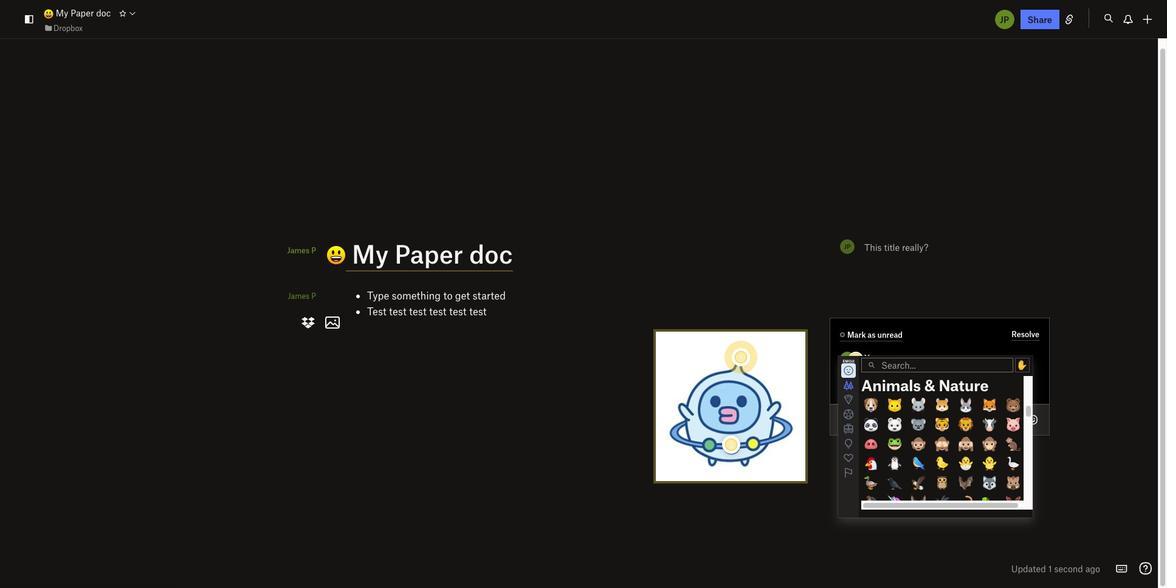 Task type: locate. For each thing, give the bounding box(es) containing it.
animals
[[862, 376, 921, 394]]

emoji transportation image
[[842, 422, 856, 436]]

overlay image
[[842, 393, 856, 407]]

1 vertical spatial doc
[[469, 238, 513, 269]]

resolve button
[[1012, 328, 1040, 341]]

jp left share "popup button"
[[1000, 14, 1010, 25]]

mark
[[848, 330, 866, 340]]

overlay image left 'panda' image
[[842, 422, 856, 436]]

chicken image
[[864, 456, 879, 471]]

2 horizontal spatial 1
[[1049, 564, 1053, 575]]

1 horizontal spatial 1
[[855, 355, 858, 363]]

0 horizontal spatial 2
[[730, 441, 734, 449]]

1 horizontal spatial doc
[[469, 238, 513, 269]]

1 test from the left
[[389, 305, 407, 317]]

user-uploaded image: wawatchi2.jpg image
[[656, 332, 806, 482]]

smileys & people image
[[842, 363, 856, 378]]

overlay image
[[842, 378, 856, 393], [842, 422, 856, 436], [842, 466, 856, 480]]

wawatachi's
[[917, 367, 966, 378]]

1 horizontal spatial paper
[[395, 238, 463, 269]]

3 test from the left
[[429, 305, 447, 317]]

paper up dropbox
[[71, 8, 94, 18]]

hamster image
[[935, 398, 950, 413]]

overlay image left edit
[[842, 378, 856, 393]]

test down something
[[409, 305, 427, 317]]

bird image
[[912, 456, 926, 471]]

1 vertical spatial my
[[352, 238, 389, 269]]

edit button
[[865, 382, 879, 391]]

resolve
[[1012, 330, 1040, 339]]

0 vertical spatial my paper doc
[[54, 8, 111, 18]]

test down to
[[429, 305, 447, 317]]

1 overlay image from the top
[[842, 378, 856, 393]]

test down the get
[[449, 305, 467, 317]]

0 vertical spatial 2
[[730, 441, 734, 449]]

1 horizontal spatial my
[[352, 238, 389, 269]]

1 vertical spatial 2
[[854, 449, 858, 458]]

rabbit face image
[[959, 398, 974, 413]]

fox image
[[983, 398, 997, 413]]

black bird image
[[888, 476, 903, 491]]

paper inside 'my paper doc' link
[[71, 8, 94, 18]]

heading
[[300, 238, 806, 272]]

1 vertical spatial paper
[[395, 238, 463, 269]]

test down 'started'
[[470, 305, 487, 317]]

doc up 'started'
[[469, 238, 513, 269]]

animals & nature
[[862, 376, 989, 394]]

my paper doc up dropbox
[[54, 8, 111, 18]]

lion image
[[959, 418, 974, 432]]

baby chick image
[[935, 456, 950, 471]]

0 vertical spatial doc
[[96, 8, 111, 18]]

0 horizontal spatial my paper doc
[[54, 8, 111, 18]]

emoji
[[843, 359, 855, 363]]

jp up emoji flags icon
[[844, 449, 851, 457]]

0 horizontal spatial paper
[[71, 8, 94, 18]]

test right test
[[389, 305, 407, 317]]

dropbox
[[54, 23, 83, 33]]

3 overlay image from the top
[[842, 466, 856, 480]]

0 horizontal spatial doc
[[96, 8, 111, 18]]

Comment Entry text field
[[865, 414, 1042, 426]]

Search... text field
[[882, 359, 1013, 372]]

1 for updated 1 second ago
[[1049, 564, 1053, 575]]

2 vertical spatial overlay image
[[842, 466, 856, 480]]

the
[[865, 449, 883, 460]]

1 vertical spatial overlay image
[[842, 422, 856, 436]]

1 for jp 1
[[855, 355, 858, 363]]

paper
[[71, 8, 94, 18], [395, 238, 463, 269]]

test
[[389, 305, 407, 317], [409, 305, 427, 317], [429, 305, 447, 317], [449, 305, 467, 317], [470, 305, 487, 317]]

0 horizontal spatial 1
[[740, 353, 743, 362]]

1 horizontal spatial my paper doc
[[346, 238, 513, 269]]

edit
[[865, 382, 879, 391]]

jp up smileys & people icon
[[844, 355, 851, 363]]

type
[[367, 290, 389, 302]]

monkey face image
[[912, 437, 926, 452]]

my
[[56, 8, 68, 18], [352, 238, 389, 269]]

jp
[[1000, 14, 1010, 25], [844, 243, 851, 251], [844, 355, 851, 363], [844, 415, 851, 423], [844, 449, 851, 457]]

share
[[1028, 14, 1053, 25]]

belt
[[885, 449, 907, 460]]

boar image
[[1007, 476, 1021, 491]]

goose image
[[1007, 456, 1021, 471]]

my paper doc up something
[[346, 238, 513, 269]]

1 horizontal spatial 2
[[854, 449, 858, 458]]

cat face image
[[888, 398, 903, 413]]

koala image
[[912, 418, 926, 432]]

my up type on the left of the page
[[352, 238, 389, 269]]

0 vertical spatial paper
[[71, 8, 94, 18]]

to
[[444, 290, 453, 302]]

paper up something
[[395, 238, 463, 269]]

overlay image for emoji flags icon
[[842, 466, 856, 480]]

1 vertical spatial my paper doc
[[346, 238, 513, 269]]

test
[[367, 305, 387, 317]]

updated
[[1012, 564, 1047, 575]]

overlay image down jp 2
[[842, 466, 856, 480]]

front-facing baby chick image
[[983, 456, 997, 471]]

get
[[455, 290, 470, 302]]

honeybee image
[[935, 495, 950, 510]]

mark as unread button
[[841, 329, 903, 342]]

2 overlay image from the top
[[842, 422, 856, 436]]

0 horizontal spatial my
[[56, 8, 68, 18]]

0 vertical spatial overlay image
[[842, 378, 856, 393]]

objects image
[[842, 436, 856, 451]]

emoji food image
[[842, 393, 856, 407]]

my paper doc
[[54, 8, 111, 18], [346, 238, 513, 269]]

my right "grinning face with big eyes" icon
[[56, 8, 68, 18]]

butterfly image
[[1007, 495, 1021, 510]]

doc
[[96, 8, 111, 18], [469, 238, 513, 269]]

2
[[730, 441, 734, 449], [854, 449, 858, 458]]

1
[[740, 353, 743, 362], [855, 355, 858, 363], [1049, 564, 1053, 575]]

jp button
[[994, 8, 1016, 30]]

1 inside annotation 1 element
[[740, 353, 743, 362]]

doc right "grinning face with big eyes" icon
[[96, 8, 111, 18]]

at
[[907, 367, 915, 378]]

penguin image
[[888, 456, 903, 471]]

eagle image
[[912, 476, 926, 491]]

paper inside heading
[[395, 238, 463, 269]]

started
[[473, 290, 506, 302]]



Task type: describe. For each thing, give the bounding box(es) containing it.
see-no-evil monkey image
[[935, 437, 950, 452]]

jp inside jp 1
[[844, 355, 851, 363]]

monkey image
[[1007, 437, 1021, 452]]

emoji flags image
[[842, 466, 856, 480]]

hatching chick image
[[959, 456, 974, 471]]

second
[[1055, 564, 1084, 575]]

overlay image for emoji nature 'icon'
[[842, 378, 856, 393]]

annotation 2 element
[[723, 436, 741, 454]]

my paper doc inside heading
[[346, 238, 513, 269]]

bear image
[[1007, 398, 1021, 413]]

something
[[392, 290, 441, 302]]

hear-no-evil monkey image
[[959, 437, 974, 452]]

annotation 1 element
[[732, 348, 751, 367]]

as
[[868, 330, 876, 340]]

panda image
[[864, 418, 879, 432]]

😃
[[300, 240, 325, 271]]

cow face image
[[983, 418, 997, 432]]

share button
[[1021, 9, 1060, 29]]

symbols image
[[842, 451, 856, 466]]

updated 1 second ago
[[1012, 564, 1101, 575]]

speak-no-evil monkey image
[[983, 437, 997, 452]]

heading containing my paper doc
[[300, 238, 806, 272]]

really?
[[903, 242, 929, 253]]

ago
[[1086, 564, 1101, 575]]

polar bear image
[[888, 418, 903, 432]]

jp inside jp 2
[[844, 449, 851, 457]]

dog face image
[[864, 398, 879, 413]]

overlay image for the emoji transportation image
[[842, 422, 856, 436]]

jp inside button
[[1000, 14, 1010, 25]]

jp down emoji food "image" on the right bottom of the page
[[844, 415, 851, 423]]

unicorn image
[[888, 495, 903, 510]]

pig face image
[[1007, 418, 1021, 432]]

title
[[885, 242, 900, 253]]

wow
[[865, 367, 886, 378]]

mouse face image
[[912, 398, 926, 413]]

mark as unread
[[848, 330, 903, 340]]

my inside heading
[[352, 238, 389, 269]]

grid grid
[[862, 376, 1033, 512]]

duck image
[[864, 476, 879, 491]]

wow look at wawatachi's hat edit • delete
[[865, 367, 982, 391]]

moose image
[[912, 495, 926, 510]]

&
[[925, 376, 936, 394]]

delete button
[[885, 382, 908, 391]]

hat
[[969, 367, 982, 378]]

this title really?
[[865, 242, 929, 253]]

pig nose image
[[864, 437, 879, 452]]

5 test from the left
[[470, 305, 487, 317]]

doc inside heading
[[469, 238, 513, 269]]

jp 1
[[844, 355, 858, 363]]

bug image
[[983, 495, 997, 510]]

look
[[888, 367, 905, 378]]

•
[[881, 382, 883, 391]]

dropbox link
[[44, 22, 83, 34]]

now link
[[883, 353, 898, 363]]

horse face image
[[864, 495, 879, 510]]

type something to get started test test test test test test
[[367, 290, 506, 317]]

now
[[883, 353, 898, 363]]

my paper doc link
[[44, 6, 111, 20]]

animals & nature dialog
[[859, 356, 1033, 518]]

jp left this
[[844, 243, 851, 251]]

this
[[865, 242, 882, 253]]

wolf image
[[983, 476, 997, 491]]

raised hand image
[[1018, 360, 1028, 370]]

4 test from the left
[[449, 305, 467, 317]]

jp 2
[[844, 449, 858, 458]]

owl image
[[935, 476, 950, 491]]

delete
[[885, 382, 908, 391]]

0 vertical spatial my
[[56, 8, 68, 18]]

nature
[[939, 376, 989, 394]]

worm image
[[959, 495, 974, 510]]

bat image
[[959, 476, 974, 491]]

the belt
[[865, 449, 907, 460]]

add dropbox files image
[[299, 313, 318, 333]]

frog image
[[888, 437, 903, 452]]

activity image
[[842, 407, 856, 422]]

2 test from the left
[[409, 305, 427, 317]]

grinning face with big eyes image
[[44, 9, 54, 19]]

emoji nature image
[[842, 378, 856, 393]]

unread
[[878, 330, 903, 340]]

tiger face image
[[935, 418, 950, 432]]

you
[[865, 352, 879, 363]]



Task type: vqa. For each thing, say whether or not it's contained in the screenshot.
add dropbox files icon
yes



